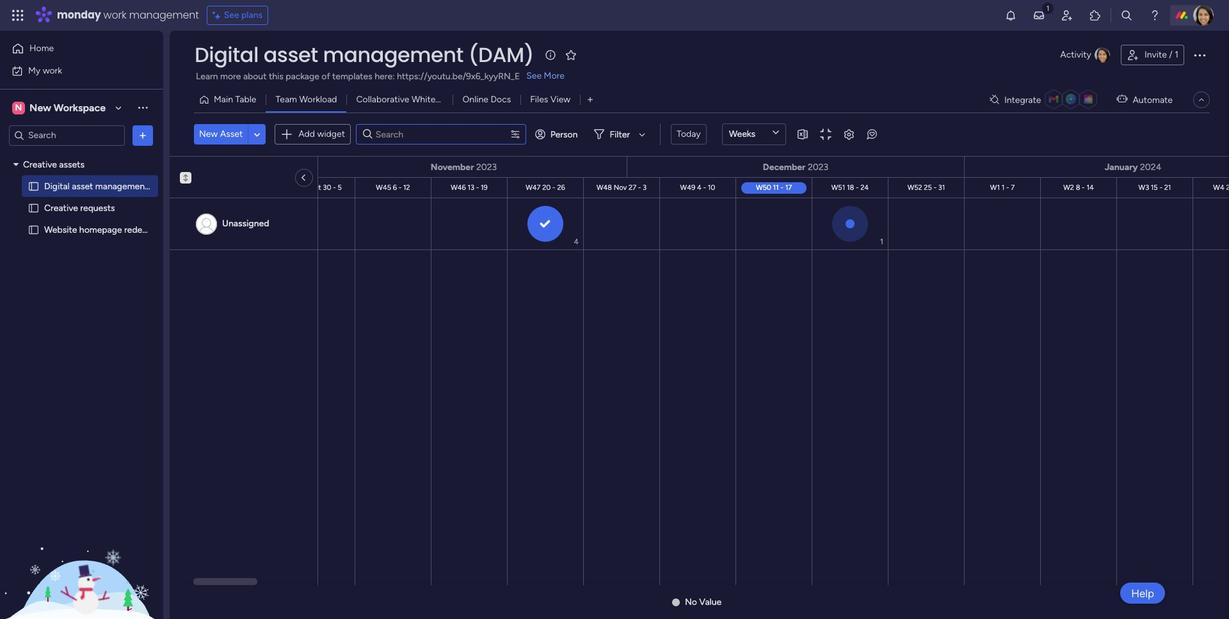 Task type: vqa. For each thing, say whether or not it's contained in the screenshot.
13th - from right
yes



Task type: describe. For each thing, give the bounding box(es) containing it.
add view image
[[588, 95, 593, 105]]

10
[[708, 183, 715, 192]]

no value
[[685, 597, 722, 608]]

1 vertical spatial management
[[323, 40, 464, 69]]

public board image
[[28, 180, 40, 192]]

december
[[763, 162, 806, 173]]

Search in workspace field
[[27, 128, 107, 143]]

this
[[269, 71, 284, 82]]

plans
[[241, 10, 263, 20]]

creative assets
[[23, 159, 85, 170]]

w47   20 - 26
[[526, 183, 565, 192]]

main table button
[[194, 90, 266, 110]]

- for w1   1 - 7
[[1006, 183, 1009, 192]]

home
[[29, 43, 54, 54]]

15
[[1151, 183, 1158, 192]]

2023 for december 2023
[[808, 162, 829, 173]]

public board image for website homepage redesign
[[28, 224, 40, 236]]

weeks
[[729, 129, 756, 140]]

lottie animation element
[[0, 490, 163, 620]]

19
[[481, 183, 488, 192]]

work for monday
[[103, 8, 126, 22]]

- for w47   20 - 26
[[553, 183, 556, 192]]

help
[[1131, 587, 1154, 600]]

w2   8 - 14
[[1064, 183, 1094, 192]]

december 2023
[[763, 162, 829, 173]]

w52
[[908, 183, 922, 192]]

- for w51   18 - 24
[[856, 183, 859, 192]]

workload
[[299, 94, 337, 105]]

inbox image
[[1033, 9, 1046, 22]]

w45   6 - 12
[[376, 183, 410, 192]]

collaborative whiteboard button
[[347, 90, 459, 110]]

- for w46   13 - 19
[[476, 183, 479, 192]]

january
[[1105, 162, 1138, 173]]

w46   13 - 19
[[451, 183, 488, 192]]

- for w42   16 - 22
[[171, 183, 174, 192]]

options image
[[1192, 47, 1208, 63]]

workspace image
[[12, 101, 25, 115]]

show board description image
[[543, 49, 558, 61]]

new asset
[[199, 129, 243, 140]]

person
[[550, 129, 578, 140]]

workspace options image
[[136, 101, 149, 114]]

26
[[557, 183, 565, 192]]

files view button
[[521, 90, 580, 110]]

about
[[243, 71, 267, 82]]

w52   25 - 31
[[908, 183, 945, 192]]

table
[[235, 94, 256, 105]]

w45
[[376, 183, 391, 192]]

13
[[468, 183, 474, 192]]

more
[[220, 71, 241, 82]]

more
[[544, 70, 565, 81]]

james peterson image
[[1193, 5, 1214, 26]]

select product image
[[12, 9, 24, 22]]

2
[[1226, 183, 1229, 192]]

11
[[773, 183, 779, 192]]

w51
[[832, 183, 845, 192]]

invite / 1 button
[[1121, 45, 1185, 65]]

2 - from the left
[[333, 183, 336, 192]]

1 inside button
[[1175, 49, 1179, 60]]

w47
[[526, 183, 541, 192]]

6
[[393, 183, 397, 192]]

24
[[861, 183, 869, 192]]

value
[[699, 597, 722, 608]]

see inside see plans button
[[224, 10, 239, 20]]

w3   15 - 21
[[1139, 183, 1171, 192]]

5
[[338, 183, 342, 192]]

v2 collapse down image
[[180, 172, 191, 180]]

notifications image
[[1005, 9, 1017, 22]]

here:
[[375, 71, 395, 82]]

website
[[44, 224, 77, 235]]

caret down image
[[13, 160, 19, 169]]

docs
[[491, 94, 511, 105]]

see plans button
[[207, 6, 268, 25]]

2023 for november 2023
[[476, 162, 497, 173]]

21
[[1164, 183, 1171, 192]]

new for new asset
[[199, 129, 218, 140]]

30
[[323, 183, 331, 192]]

n
[[15, 102, 22, 113]]

today button
[[671, 124, 707, 145]]

add
[[298, 129, 315, 139]]

learn
[[196, 71, 218, 82]]

templates
[[332, 71, 373, 82]]

management inside list box
[[95, 181, 148, 192]]

creative for creative requests
[[44, 203, 78, 214]]

w4
[[1214, 183, 1225, 192]]

collaborative
[[356, 94, 409, 105]]

filter button
[[589, 124, 650, 145]]

dapulse integrations image
[[990, 95, 999, 105]]

team workload
[[276, 94, 337, 105]]

12
[[403, 183, 410, 192]]

new for new workspace
[[29, 101, 51, 114]]

20
[[542, 183, 551, 192]]

automate
[[1133, 94, 1173, 105]]

monday work management
[[57, 8, 199, 22]]

person button
[[530, 124, 586, 145]]

- for w52   25 - 31
[[934, 183, 937, 192]]

3
[[643, 183, 647, 192]]

help button
[[1121, 583, 1165, 604]]

digital asset management (dam) inside list box
[[44, 181, 176, 192]]

online docs button
[[453, 90, 521, 110]]

w42   16 - 22
[[146, 183, 184, 192]]

widget
[[317, 129, 345, 139]]

0 vertical spatial digital
[[195, 40, 259, 69]]

14
[[1087, 183, 1094, 192]]

w4   2
[[1214, 183, 1229, 192]]

w44
[[292, 183, 308, 192]]

collapse board header image
[[1197, 95, 1207, 105]]

public board image for creative requests
[[28, 202, 40, 214]]



Task type: locate. For each thing, give the bounding box(es) containing it.
31
[[939, 183, 945, 192]]

(dam) inside list box
[[150, 181, 176, 192]]

1 vertical spatial public board image
[[28, 224, 40, 236]]

- right 18
[[856, 183, 859, 192]]

0 horizontal spatial 2023
[[476, 162, 497, 173]]

- for w45   6 - 12
[[399, 183, 402, 192]]

- left 10
[[703, 183, 706, 192]]

search options image
[[510, 129, 520, 140]]

see left plans
[[224, 10, 239, 20]]

- for w2   8 - 14
[[1082, 183, 1085, 192]]

new inside workspace selection element
[[29, 101, 51, 114]]

1 horizontal spatial 2023
[[808, 162, 829, 173]]

7 - from the left
[[703, 183, 706, 192]]

work inside button
[[43, 65, 62, 76]]

today
[[677, 129, 701, 140]]

2 vertical spatial management
[[95, 181, 148, 192]]

0 horizontal spatial see
[[224, 10, 239, 20]]

0 vertical spatial management
[[129, 8, 199, 22]]

my
[[28, 65, 40, 76]]

0 vertical spatial asset
[[264, 40, 318, 69]]

1 vertical spatial creative
[[44, 203, 78, 214]]

digital asset management (dam) up the requests
[[44, 181, 176, 192]]

list box containing creative assets
[[0, 151, 176, 414]]

0 vertical spatial new
[[29, 101, 51, 114]]

- right 6 at the top left of the page
[[399, 183, 402, 192]]

0 vertical spatial 4
[[697, 183, 702, 192]]

8
[[1076, 183, 1080, 192]]

w1
[[990, 183, 1000, 192]]

new
[[29, 101, 51, 114], [199, 129, 218, 140]]

18
[[847, 183, 854, 192]]

1 vertical spatial asset
[[72, 181, 93, 192]]

whiteboard
[[412, 94, 459, 105]]

see plans
[[224, 10, 263, 20]]

help image
[[1149, 9, 1161, 22]]

4 - from the left
[[476, 183, 479, 192]]

unassigned
[[222, 218, 269, 229]]

2 public board image from the top
[[28, 224, 40, 236]]

1 horizontal spatial work
[[103, 8, 126, 22]]

angle down image
[[254, 130, 260, 139]]

see
[[224, 10, 239, 20], [526, 70, 542, 81]]

digital down creative assets
[[44, 181, 70, 192]]

0 vertical spatial work
[[103, 8, 126, 22]]

1 vertical spatial (dam)
[[150, 181, 176, 192]]

0 vertical spatial digital asset management (dam)
[[195, 40, 534, 69]]

see inside the learn more about this package of templates here: https://youtu.be/9x6_kyyrn_e see more
[[526, 70, 542, 81]]

files
[[530, 94, 548, 105]]

homepage
[[79, 224, 122, 235]]

Digital asset management (DAM) field
[[191, 40, 537, 69]]

options image
[[136, 129, 149, 142]]

main table
[[214, 94, 256, 105]]

w42
[[146, 183, 161, 192]]

- for w49   4 - 10
[[703, 183, 706, 192]]

1 horizontal spatial new
[[199, 129, 218, 140]]

w50
[[756, 183, 771, 192]]

1 vertical spatial digital asset management (dam)
[[44, 181, 176, 192]]

november
[[431, 162, 474, 173]]

- right 16
[[171, 183, 174, 192]]

1 horizontal spatial (dam)
[[469, 40, 534, 69]]

0 horizontal spatial digital
[[44, 181, 70, 192]]

digital
[[195, 40, 259, 69], [44, 181, 70, 192]]

see left more
[[526, 70, 542, 81]]

january 2024
[[1105, 162, 1162, 173]]

0 horizontal spatial asset
[[72, 181, 93, 192]]

Search field
[[372, 125, 477, 143]]

creative up public board icon
[[23, 159, 57, 170]]

1 horizontal spatial 1
[[1002, 183, 1005, 192]]

17
[[785, 183, 792, 192]]

2023 right december
[[808, 162, 829, 173]]

w49   4 - 10
[[680, 183, 715, 192]]

22
[[176, 183, 184, 192]]

- right 8
[[1082, 183, 1085, 192]]

public board image left website
[[28, 224, 40, 236]]

25
[[924, 183, 932, 192]]

angle right image
[[303, 172, 305, 183]]

0 vertical spatial creative
[[23, 159, 57, 170]]

- for w3   15 - 21
[[1160, 183, 1163, 192]]

search everything image
[[1120, 9, 1133, 22]]

- left 5
[[333, 183, 336, 192]]

1 horizontal spatial digital
[[195, 40, 259, 69]]

view
[[551, 94, 571, 105]]

0 vertical spatial public board image
[[28, 202, 40, 214]]

0 horizontal spatial new
[[29, 101, 51, 114]]

1 vertical spatial 1
[[1002, 183, 1005, 192]]

0 horizontal spatial (dam)
[[150, 181, 176, 192]]

v2 search image
[[363, 127, 372, 142]]

work right my
[[43, 65, 62, 76]]

w3
[[1139, 183, 1149, 192]]

add widget
[[298, 129, 345, 139]]

0 horizontal spatial digital asset management (dam)
[[44, 181, 176, 192]]

workspace
[[54, 101, 106, 114]]

13 - from the left
[[1160, 183, 1163, 192]]

8 - from the left
[[781, 183, 784, 192]]

option inside list box
[[0, 153, 163, 156]]

arrow down image
[[635, 127, 650, 142]]

0 vertical spatial (dam)
[[469, 40, 534, 69]]

w2
[[1064, 183, 1074, 192]]

12 - from the left
[[1082, 183, 1085, 192]]

apps image
[[1089, 9, 1102, 22]]

1 vertical spatial see
[[526, 70, 542, 81]]

1 vertical spatial digital
[[44, 181, 70, 192]]

2 vertical spatial 1
[[880, 238, 884, 247]]

- left 3
[[638, 183, 641, 192]]

w48   nov 27 - 3
[[597, 183, 647, 192]]

/
[[1169, 49, 1173, 60]]

1
[[1175, 49, 1179, 60], [1002, 183, 1005, 192], [880, 238, 884, 247]]

1 public board image from the top
[[28, 202, 40, 214]]

1 2023 from the left
[[476, 162, 497, 173]]

add to favorites image
[[565, 48, 578, 61]]

public board image down public board icon
[[28, 202, 40, 214]]

- left 26
[[553, 183, 556, 192]]

11 - from the left
[[1006, 183, 1009, 192]]

monday
[[57, 8, 101, 22]]

new right the "n"
[[29, 101, 51, 114]]

- right the 13
[[476, 183, 479, 192]]

2024
[[1140, 162, 1162, 173]]

0 horizontal spatial 4
[[574, 238, 579, 247]]

option
[[0, 153, 163, 156]]

10 - from the left
[[934, 183, 937, 192]]

new inside button
[[199, 129, 218, 140]]

- left 7
[[1006, 183, 1009, 192]]

management
[[129, 8, 199, 22], [323, 40, 464, 69], [95, 181, 148, 192]]

filter
[[610, 129, 630, 140]]

2 horizontal spatial 1
[[1175, 49, 1179, 60]]

1 horizontal spatial 4
[[697, 183, 702, 192]]

1 horizontal spatial digital asset management (dam)
[[195, 40, 534, 69]]

nov
[[614, 183, 627, 192]]

asset up creative requests
[[72, 181, 93, 192]]

digital asset management (dam) up templates
[[195, 40, 534, 69]]

asset
[[264, 40, 318, 69], [72, 181, 93, 192]]

0 horizontal spatial 1
[[880, 238, 884, 247]]

my work button
[[8, 61, 138, 81]]

creative for creative assets
[[23, 159, 57, 170]]

1 vertical spatial 4
[[574, 238, 579, 247]]

list box
[[0, 151, 176, 414]]

w46
[[451, 183, 466, 192]]

invite members image
[[1061, 9, 1074, 22]]

- left 21
[[1160, 183, 1163, 192]]

see more link
[[525, 70, 566, 83]]

public board image
[[28, 202, 40, 214], [28, 224, 40, 236]]

work for my
[[43, 65, 62, 76]]

no
[[685, 597, 697, 608]]

6 - from the left
[[638, 183, 641, 192]]

learn more about this package of templates here: https://youtu.be/9x6_kyyrn_e see more
[[196, 70, 565, 82]]

7
[[1011, 183, 1015, 192]]

digital up more
[[195, 40, 259, 69]]

- left 31
[[934, 183, 937, 192]]

team workload button
[[266, 90, 347, 110]]

- right 11
[[781, 183, 784, 192]]

1 horizontal spatial see
[[526, 70, 542, 81]]

- for w50   11 - 17
[[781, 183, 784, 192]]

1 - from the left
[[171, 183, 174, 192]]

new workspace
[[29, 101, 106, 114]]

27
[[629, 183, 636, 192]]

v2 collapse up image
[[180, 172, 191, 180]]

team
[[276, 94, 297, 105]]

w48
[[597, 183, 612, 192]]

invite
[[1145, 49, 1167, 60]]

2 2023 from the left
[[808, 162, 829, 173]]

work right monday on the left top of page
[[103, 8, 126, 22]]

0 vertical spatial see
[[224, 10, 239, 20]]

1 vertical spatial new
[[199, 129, 218, 140]]

workspace selection element
[[12, 100, 108, 116]]

creative requests
[[44, 203, 115, 214]]

new asset button
[[194, 124, 248, 145]]

asset up package
[[264, 40, 318, 69]]

(dam)
[[469, 40, 534, 69], [150, 181, 176, 192]]

w49
[[680, 183, 695, 192]]

my work
[[28, 65, 62, 76]]

1 image
[[1042, 1, 1054, 15]]

asset inside list box
[[72, 181, 93, 192]]

0 vertical spatial 1
[[1175, 49, 1179, 60]]

lottie animation image
[[0, 490, 163, 620]]

v2 v sign image
[[540, 218, 550, 234]]

9 - from the left
[[856, 183, 859, 192]]

digital inside list box
[[44, 181, 70, 192]]

asset
[[220, 129, 243, 140]]

requests
[[80, 203, 115, 214]]

https://youtu.be/9x6_kyyrn_e
[[397, 71, 520, 82]]

3 - from the left
[[399, 183, 402, 192]]

november 2023
[[431, 162, 497, 173]]

w44   oct 30 - 5
[[292, 183, 342, 192]]

assets
[[59, 159, 85, 170]]

online
[[463, 94, 489, 105]]

main
[[214, 94, 233, 105]]

activity button
[[1055, 45, 1116, 65]]

new left "asset" on the left of page
[[199, 129, 218, 140]]

1 vertical spatial work
[[43, 65, 62, 76]]

autopilot image
[[1117, 91, 1128, 107]]

0 horizontal spatial work
[[43, 65, 62, 76]]

digital asset management (dam)
[[195, 40, 534, 69], [44, 181, 176, 192]]

5 - from the left
[[553, 183, 556, 192]]

w50   11 - 17
[[756, 183, 792, 192]]

w1   1 - 7
[[990, 183, 1015, 192]]

1 horizontal spatial asset
[[264, 40, 318, 69]]

16
[[162, 183, 169, 192]]

creative up website
[[44, 203, 78, 214]]

home button
[[8, 38, 138, 59]]

2023 up '19'
[[476, 162, 497, 173]]



